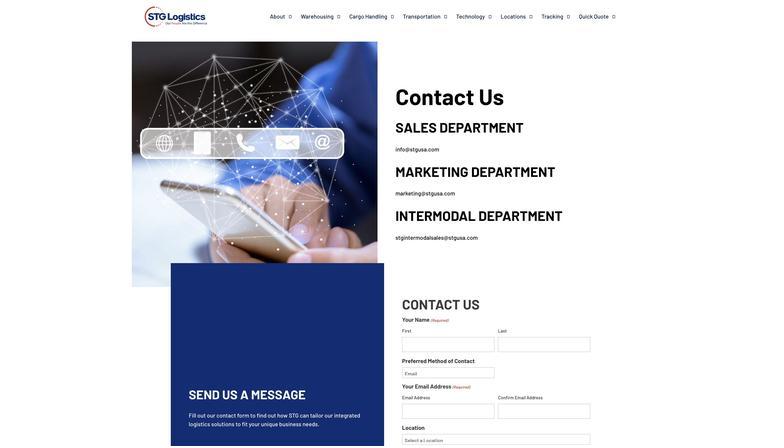 Task type: vqa. For each thing, say whether or not it's contained in the screenshot.
hubs
no



Task type: describe. For each thing, give the bounding box(es) containing it.
quick quote
[[579, 13, 609, 20]]

1 our from the left
[[207, 413, 215, 420]]

send us a message
[[189, 387, 306, 402]]

confirm
[[498, 395, 514, 401]]

unique
[[261, 421, 278, 428]]

0 vertical spatial contact
[[396, 83, 475, 110]]

address down your email address (required)
[[414, 395, 430, 401]]

email for your
[[415, 383, 429, 390]]

2 vertical spatial contact
[[455, 358, 475, 365]]

locations link
[[501, 13, 542, 20]]

0 vertical spatial to
[[250, 413, 256, 420]]

icons of marketing tools image
[[132, 42, 378, 288]]

quick quote link
[[579, 13, 625, 20]]

sales department
[[396, 119, 524, 136]]

department for sales department
[[440, 119, 524, 136]]

intermodal department
[[396, 208, 563, 224]]

department for intermodal department
[[479, 208, 563, 224]]

send
[[189, 387, 220, 402]]

first
[[402, 329, 412, 334]]

fill
[[189, 413, 196, 420]]

cargo handling link
[[350, 13, 403, 20]]

1 out from the left
[[197, 413, 206, 420]]

intermodal
[[396, 208, 476, 224]]

0 horizontal spatial email
[[402, 395, 413, 401]]

technology
[[457, 13, 485, 20]]

stg
[[289, 413, 299, 420]]

tracking link
[[542, 13, 579, 20]]

last
[[498, 329, 507, 334]]

confirm email address
[[498, 395, 543, 401]]

email address
[[402, 395, 430, 401]]

find
[[257, 413, 267, 420]]

can
[[300, 413, 309, 420]]

of
[[448, 358, 454, 365]]

sales
[[396, 119, 437, 136]]

technology link
[[457, 13, 501, 20]]

handling
[[366, 13, 388, 20]]

message
[[251, 387, 306, 402]]

location
[[402, 425, 425, 432]]

locations
[[501, 13, 526, 20]]

Last text field
[[498, 338, 591, 353]]

(required) inside your name (required)
[[431, 318, 449, 323]]

tailor
[[310, 413, 324, 420]]

your
[[249, 421, 260, 428]]

stgintermodalsales@stgusa.com
[[396, 234, 478, 241]]

1 vertical spatial contact us
[[402, 296, 480, 313]]

your name (required)
[[402, 317, 449, 323]]

2 out from the left
[[268, 413, 276, 420]]



Task type: locate. For each thing, give the bounding box(es) containing it.
1 horizontal spatial our
[[325, 413, 333, 420]]

2 our from the left
[[325, 413, 333, 420]]

(required) inside your email address (required)
[[453, 385, 470, 390]]

(required)
[[431, 318, 449, 323], [453, 385, 470, 390]]

logistics
[[189, 421, 210, 428]]

about
[[270, 13, 285, 20]]

contact
[[217, 413, 236, 420]]

preferred
[[402, 358, 427, 365]]

2 vertical spatial department
[[479, 208, 563, 224]]

First text field
[[402, 338, 495, 353]]

address up confirm email address email field
[[527, 395, 543, 401]]

your for your name
[[402, 317, 414, 323]]

cargo handling
[[350, 13, 388, 20]]

contact
[[396, 83, 475, 110], [402, 296, 461, 313], [455, 358, 475, 365]]

our right tailor
[[325, 413, 333, 420]]

info@stgusa.com link
[[396, 146, 440, 153]]

email for confirm
[[515, 395, 526, 401]]

about link
[[270, 13, 301, 20]]

your
[[402, 317, 414, 323], [402, 383, 414, 390]]

method
[[428, 358, 447, 365]]

tracking
[[542, 13, 564, 20]]

fit
[[242, 421, 248, 428]]

address for confirm
[[527, 395, 543, 401]]

1 vertical spatial department
[[472, 163, 556, 180]]

solutions
[[211, 421, 235, 428]]

2 vertical spatial us
[[222, 387, 238, 402]]

to left find
[[250, 413, 256, 420]]

0 horizontal spatial to
[[236, 421, 241, 428]]

2 your from the top
[[402, 383, 414, 390]]

Confirm Email Address email field
[[498, 404, 591, 419]]

quick
[[579, 13, 593, 20]]

1 horizontal spatial (required)
[[453, 385, 470, 390]]

stg usa image
[[143, 0, 209, 35]]

warehousing link
[[301, 13, 350, 20]]

info@stgusa.com
[[396, 146, 440, 153]]

our up logistics
[[207, 413, 215, 420]]

0 vertical spatial department
[[440, 119, 524, 136]]

marketing@stgusa.com
[[396, 190, 455, 197]]

integrated
[[334, 413, 361, 420]]

your up email address
[[402, 383, 414, 390]]

needs.
[[303, 421, 320, 428]]

address down preferred method of contact at the bottom right of the page
[[430, 383, 452, 390]]

0 vertical spatial us
[[479, 83, 504, 110]]

contact us
[[396, 83, 504, 110], [402, 296, 480, 313]]

Email Address email field
[[402, 404, 495, 419]]

out
[[197, 413, 206, 420], [268, 413, 276, 420]]

0 vertical spatial your
[[402, 317, 414, 323]]

0 horizontal spatial (required)
[[431, 318, 449, 323]]

email
[[415, 383, 429, 390], [402, 395, 413, 401], [515, 395, 526, 401]]

department
[[440, 119, 524, 136], [472, 163, 556, 180], [479, 208, 563, 224]]

stgintermodalsales@stgusa.com link
[[396, 234, 478, 241]]

out up unique
[[268, 413, 276, 420]]

quote
[[594, 13, 609, 20]]

to left fit
[[236, 421, 241, 428]]

to
[[250, 413, 256, 420], [236, 421, 241, 428]]

name
[[415, 317, 430, 323]]

1 your from the top
[[402, 317, 414, 323]]

transportation link
[[403, 13, 457, 20]]

address for your
[[430, 383, 452, 390]]

1 vertical spatial contact
[[402, 296, 461, 313]]

your for your email address
[[402, 383, 414, 390]]

a
[[240, 387, 249, 402]]

1 horizontal spatial email
[[415, 383, 429, 390]]

out up logistics
[[197, 413, 206, 420]]

us
[[479, 83, 504, 110], [463, 296, 480, 313], [222, 387, 238, 402]]

0 vertical spatial contact us
[[396, 83, 504, 110]]

2 horizontal spatial email
[[515, 395, 526, 401]]

preferred method of contact
[[402, 358, 475, 365]]

1 vertical spatial us
[[463, 296, 480, 313]]

cargo
[[350, 13, 364, 20]]

your email address (required)
[[402, 383, 470, 390]]

0 horizontal spatial our
[[207, 413, 215, 420]]

1 horizontal spatial out
[[268, 413, 276, 420]]

0 vertical spatial (required)
[[431, 318, 449, 323]]

0 horizontal spatial out
[[197, 413, 206, 420]]

1 horizontal spatial to
[[250, 413, 256, 420]]

form
[[237, 413, 249, 420]]

your up first at bottom right
[[402, 317, 414, 323]]

(required) right name
[[431, 318, 449, 323]]

(required) up email address email field
[[453, 385, 470, 390]]

department for marketing department
[[472, 163, 556, 180]]

1 vertical spatial (required)
[[453, 385, 470, 390]]

marketing@stgusa.com link
[[396, 190, 455, 197]]

how
[[277, 413, 288, 420]]

fill out our contact form to find out how stg can tailor our integrated logistics solutions to fit your unique business needs.
[[189, 413, 361, 428]]

address
[[430, 383, 452, 390], [414, 395, 430, 401], [527, 395, 543, 401]]

our
[[207, 413, 215, 420], [325, 413, 333, 420]]

marketing department
[[396, 163, 556, 180]]

us for a message
[[222, 387, 238, 402]]

1 vertical spatial your
[[402, 383, 414, 390]]

transportation
[[403, 13, 441, 20]]

1 vertical spatial to
[[236, 421, 241, 428]]

us for us
[[479, 83, 504, 110]]

marketing
[[396, 163, 469, 180]]

business
[[279, 421, 302, 428]]

warehousing
[[301, 13, 334, 20]]



